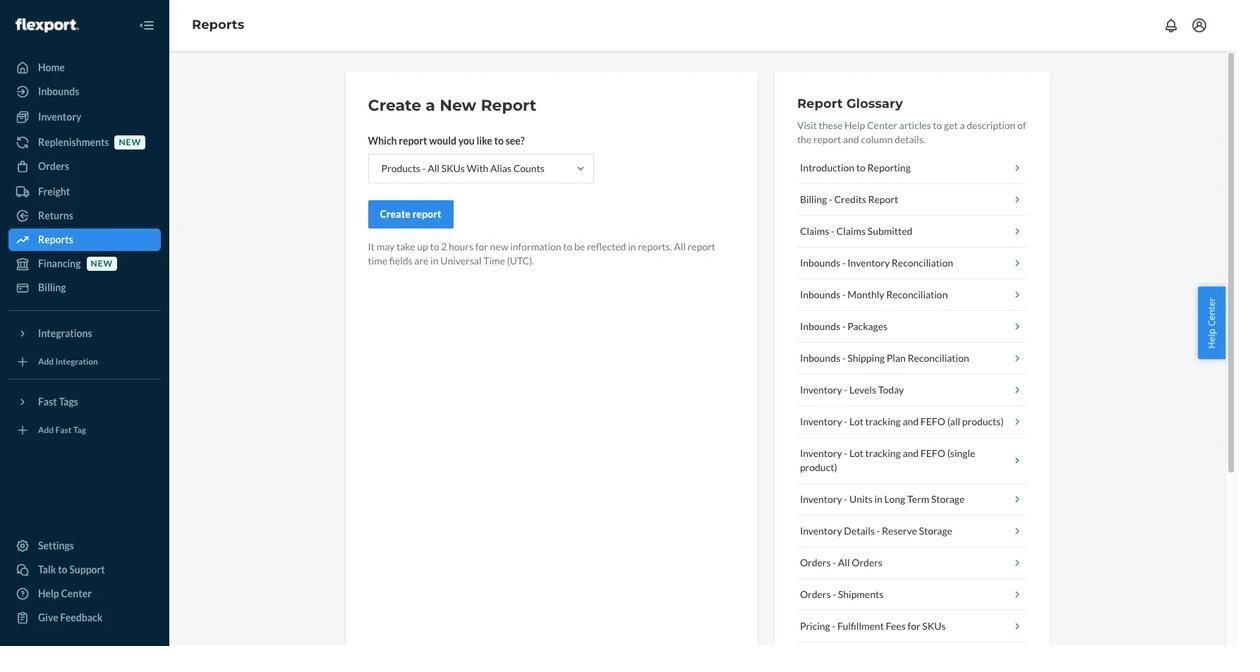 Task type: describe. For each thing, give the bounding box(es) containing it.
0 horizontal spatial help
[[38, 588, 59, 600]]

storage inside button
[[931, 493, 965, 505]]

orders for orders - all orders
[[800, 557, 831, 569]]

fast tags button
[[8, 391, 161, 413]]

orders for orders - shipments
[[800, 588, 831, 600]]

create a new report
[[368, 96, 537, 115]]

- for inventory - units in long term storage
[[844, 493, 847, 505]]

1 vertical spatial reports link
[[8, 229, 161, 251]]

returns
[[38, 210, 73, 222]]

inventory - lot tracking and fefo (all products)
[[800, 416, 1004, 428]]

help center link
[[8, 583, 161, 605]]

- for orders - shipments
[[833, 588, 836, 600]]

billing - credits report button
[[797, 184, 1027, 216]]

articles
[[899, 119, 931, 131]]

inbounds for inbounds - shipping plan reconciliation
[[800, 352, 840, 364]]

open account menu image
[[1191, 17, 1208, 34]]

0 horizontal spatial a
[[426, 96, 435, 115]]

inbounds for inbounds - monthly reconciliation
[[800, 289, 840, 301]]

(single
[[947, 447, 975, 459]]

be
[[574, 241, 585, 253]]

give feedback
[[38, 612, 103, 624]]

details.
[[895, 133, 925, 145]]

fees
[[886, 620, 906, 632]]

add for add fast tag
[[38, 425, 54, 436]]

for inside the it may take up to 2 hours for new information to be reflected in reports. all report time fields are in universal time (utc).
[[475, 241, 488, 253]]

universal
[[440, 255, 482, 267]]

storage inside button
[[919, 525, 952, 537]]

- for pricing - fulfillment fees for skus
[[832, 620, 836, 632]]

packages
[[848, 320, 888, 332]]

0 vertical spatial skus
[[441, 162, 465, 174]]

1 vertical spatial reports
[[38, 234, 73, 246]]

- for claims - claims submitted
[[831, 225, 835, 237]]

inbounds - shipping plan reconciliation
[[800, 352, 969, 364]]

inbounds - inventory reconciliation
[[800, 257, 953, 269]]

orders up shipments
[[852, 557, 883, 569]]

billing link
[[8, 277, 161, 299]]

create report button
[[368, 200, 453, 229]]

- right details
[[877, 525, 880, 537]]

1 claims from the left
[[800, 225, 829, 237]]

details
[[844, 525, 875, 537]]

all for products
[[428, 162, 439, 174]]

and for inventory - lot tracking and fefo (all products)
[[903, 416, 919, 428]]

orders for orders
[[38, 160, 69, 172]]

inventory - lot tracking and fefo (all products) button
[[797, 406, 1027, 438]]

flexport logo image
[[16, 18, 79, 32]]

0 vertical spatial reports link
[[192, 17, 244, 33]]

- for products - all skus with alias counts
[[422, 162, 426, 174]]

plan
[[887, 352, 906, 364]]

introduction to reporting
[[800, 162, 911, 174]]

to inside visit these help center articles to get a description of the report and column details.
[[933, 119, 942, 131]]

information
[[510, 241, 561, 253]]

inventory for inventory details - reserve storage
[[800, 525, 842, 537]]

create report
[[380, 208, 441, 220]]

new for replenishments
[[119, 137, 141, 148]]

orders - shipments
[[800, 588, 884, 600]]

fefo for (all
[[921, 416, 945, 428]]

inventory for inventory
[[38, 111, 81, 123]]

help inside visit these help center articles to get a description of the report and column details.
[[845, 119, 865, 131]]

inventory details - reserve storage
[[800, 525, 952, 537]]

alias
[[490, 162, 511, 174]]

create for create report
[[380, 208, 411, 220]]

add integration link
[[8, 351, 161, 373]]

add fast tag
[[38, 425, 86, 436]]

inbounds - packages button
[[797, 311, 1027, 343]]

orders - shipments button
[[797, 579, 1027, 611]]

- for billing - credits report
[[829, 193, 832, 205]]

shipping
[[848, 352, 885, 364]]

to left 2
[[430, 241, 439, 253]]

inbounds - monthly reconciliation button
[[797, 279, 1027, 311]]

inventory inside inbounds - inventory reconciliation button
[[848, 257, 890, 269]]

2 vertical spatial reconciliation
[[908, 352, 969, 364]]

visit these help center articles to get a description of the report and column details.
[[797, 119, 1026, 145]]

- for inventory - lot tracking and fefo (single product)
[[844, 447, 847, 459]]

pricing
[[800, 620, 830, 632]]

give feedback button
[[8, 607, 161, 629]]

visit
[[797, 119, 817, 131]]

0 horizontal spatial help center
[[38, 588, 92, 600]]

fields
[[389, 255, 412, 267]]

fefo for (single
[[921, 447, 945, 459]]

inbounds - packages
[[800, 320, 888, 332]]

pricing - fulfillment fees for skus button
[[797, 611, 1027, 643]]

(utc).
[[507, 255, 534, 267]]

tracking for (single
[[865, 447, 901, 459]]

inbounds - shipping plan reconciliation button
[[797, 343, 1027, 375]]

long
[[884, 493, 905, 505]]

add for add integration
[[38, 357, 54, 367]]

up
[[417, 241, 428, 253]]

new inside the it may take up to 2 hours for new information to be reflected in reports. all report time fields are in universal time (utc).
[[490, 241, 508, 253]]

inventory - lot tracking and fefo (single product) button
[[797, 438, 1027, 484]]

tag
[[73, 425, 86, 436]]

inbounds for inbounds - packages
[[800, 320, 840, 332]]

fast inside dropdown button
[[38, 396, 57, 408]]

- for inbounds - inventory reconciliation
[[842, 257, 846, 269]]

center inside visit these help center articles to get a description of the report and column details.
[[867, 119, 897, 131]]

2 vertical spatial center
[[61, 588, 92, 600]]

would
[[429, 135, 456, 147]]

inventory - units in long term storage
[[800, 493, 965, 505]]

0 vertical spatial reports
[[192, 17, 244, 33]]

new for financing
[[91, 259, 113, 269]]

reports.
[[638, 241, 672, 253]]

inventory for inventory - levels today
[[800, 384, 842, 396]]

all inside the it may take up to 2 hours for new information to be reflected in reports. all report time fields are in universal time (utc).
[[674, 241, 686, 253]]

orders - all orders button
[[797, 547, 1027, 579]]

pricing - fulfillment fees for skus
[[800, 620, 946, 632]]

1 horizontal spatial report
[[797, 96, 843, 111]]

products
[[381, 162, 420, 174]]

home
[[38, 61, 65, 73]]

report inside button
[[412, 208, 441, 220]]

settings
[[38, 540, 74, 552]]

reconciliation for inbounds - monthly reconciliation
[[886, 289, 948, 301]]

term
[[907, 493, 929, 505]]

help inside button
[[1205, 329, 1218, 349]]

report for create a new report
[[481, 96, 537, 115]]

which report would you like to see?
[[368, 135, 525, 147]]

inbounds - inventory reconciliation button
[[797, 248, 1027, 279]]

financing
[[38, 258, 81, 270]]

returns link
[[8, 205, 161, 227]]

counts
[[513, 162, 545, 174]]

inventory link
[[8, 106, 161, 128]]

- for orders - all orders
[[833, 557, 836, 569]]

inventory - levels today button
[[797, 375, 1027, 406]]

products)
[[962, 416, 1004, 428]]

fast tags
[[38, 396, 78, 408]]



Task type: vqa. For each thing, say whether or not it's contained in the screenshot.
inbound
no



Task type: locate. For each thing, give the bounding box(es) containing it.
skus
[[441, 162, 465, 174], [922, 620, 946, 632]]

glossary
[[846, 96, 903, 111]]

1 horizontal spatial center
[[867, 119, 897, 131]]

- left credits
[[829, 193, 832, 205]]

description
[[967, 119, 1016, 131]]

1 vertical spatial help center
[[38, 588, 92, 600]]

hours
[[449, 241, 473, 253]]

lot
[[849, 416, 863, 428], [849, 447, 863, 459]]

talk to support button
[[8, 559, 161, 581]]

inventory up monthly
[[848, 257, 890, 269]]

1 fefo from the top
[[921, 416, 945, 428]]

2 tracking from the top
[[865, 447, 901, 459]]

inventory inside button
[[800, 493, 842, 505]]

new up orders link
[[119, 137, 141, 148]]

all right reports.
[[674, 241, 686, 253]]

add fast tag link
[[8, 419, 161, 442]]

orders
[[38, 160, 69, 172], [800, 557, 831, 569], [852, 557, 883, 569], [800, 588, 831, 600]]

0 vertical spatial tracking
[[865, 416, 901, 428]]

- right pricing
[[832, 620, 836, 632]]

inventory inside inventory link
[[38, 111, 81, 123]]

it
[[368, 241, 375, 253]]

storage right term
[[931, 493, 965, 505]]

orders link
[[8, 155, 161, 178]]

1 vertical spatial storage
[[919, 525, 952, 537]]

report down these
[[813, 133, 841, 145]]

inventory down the inventory - levels today
[[800, 416, 842, 428]]

inbounds for inbounds
[[38, 85, 79, 97]]

tracking for (all
[[865, 416, 901, 428]]

time
[[368, 255, 387, 267]]

1 horizontal spatial new
[[119, 137, 141, 148]]

1 vertical spatial help
[[1205, 329, 1218, 349]]

in right are
[[430, 255, 438, 267]]

2 add from the top
[[38, 425, 54, 436]]

0 vertical spatial lot
[[849, 416, 863, 428]]

introduction
[[800, 162, 854, 174]]

billing
[[800, 193, 827, 205], [38, 282, 66, 293]]

inbounds for inbounds - inventory reconciliation
[[800, 257, 840, 269]]

1 horizontal spatial help
[[845, 119, 865, 131]]

0 vertical spatial reconciliation
[[892, 257, 953, 269]]

add down fast tags
[[38, 425, 54, 436]]

settings link
[[8, 535, 161, 557]]

inventory for inventory - lot tracking and fefo (all products)
[[800, 416, 842, 428]]

reconciliation down claims - claims submitted button
[[892, 257, 953, 269]]

0 vertical spatial help
[[845, 119, 865, 131]]

close navigation image
[[138, 17, 155, 34]]

to left reporting
[[856, 162, 866, 174]]

- left the units
[[844, 493, 847, 505]]

open notifications image
[[1163, 17, 1180, 34]]

1 vertical spatial lot
[[849, 447, 863, 459]]

orders up orders - shipments on the right bottom of the page
[[800, 557, 831, 569]]

report for billing - credits report
[[868, 193, 898, 205]]

new
[[440, 96, 476, 115]]

in
[[628, 241, 636, 253], [430, 255, 438, 267], [875, 493, 883, 505]]

inbounds up inbounds - packages
[[800, 289, 840, 301]]

1 vertical spatial tracking
[[865, 447, 901, 459]]

billing for billing - credits report
[[800, 193, 827, 205]]

- down the inventory - levels today
[[844, 416, 847, 428]]

reconciliation down inbounds - packages button
[[908, 352, 969, 364]]

to right like
[[494, 135, 504, 147]]

billing down introduction
[[800, 193, 827, 205]]

storage
[[931, 493, 965, 505], [919, 525, 952, 537]]

2 vertical spatial and
[[903, 447, 919, 459]]

report glossary
[[797, 96, 903, 111]]

0 vertical spatial help center
[[1205, 297, 1218, 349]]

2
[[441, 241, 447, 253]]

tracking
[[865, 416, 901, 428], [865, 447, 901, 459]]

today
[[878, 384, 904, 396]]

-
[[422, 162, 426, 174], [829, 193, 832, 205], [831, 225, 835, 237], [842, 257, 846, 269], [842, 289, 846, 301], [842, 320, 846, 332], [842, 352, 846, 364], [844, 384, 847, 396], [844, 416, 847, 428], [844, 447, 847, 459], [844, 493, 847, 505], [877, 525, 880, 537], [833, 557, 836, 569], [833, 588, 836, 600], [832, 620, 836, 632]]

for inside "button"
[[908, 620, 920, 632]]

inventory down product)
[[800, 493, 842, 505]]

1 horizontal spatial a
[[960, 119, 965, 131]]

replenishments
[[38, 136, 109, 148]]

in inside button
[[875, 493, 883, 505]]

reconciliation down inbounds - inventory reconciliation button
[[886, 289, 948, 301]]

reconciliation for inbounds - inventory reconciliation
[[892, 257, 953, 269]]

2 fefo from the top
[[921, 447, 945, 459]]

0 horizontal spatial claims
[[800, 225, 829, 237]]

inbounds inside inbounds - inventory reconciliation button
[[800, 257, 840, 269]]

tracking down inventory - lot tracking and fefo (all products)
[[865, 447, 901, 459]]

add inside add integration link
[[38, 357, 54, 367]]

in left the long
[[875, 493, 883, 505]]

skus left with
[[441, 162, 465, 174]]

fast left tags
[[38, 396, 57, 408]]

column
[[861, 133, 893, 145]]

time
[[483, 255, 505, 267]]

0 vertical spatial add
[[38, 357, 54, 367]]

billing down financing
[[38, 282, 66, 293]]

1 vertical spatial for
[[908, 620, 920, 632]]

freight link
[[8, 181, 161, 203]]

all inside button
[[838, 557, 850, 569]]

- inside the inventory - lot tracking and fefo (single product)
[[844, 447, 847, 459]]

submitted
[[868, 225, 913, 237]]

1 horizontal spatial in
[[628, 241, 636, 253]]

give
[[38, 612, 58, 624]]

0 vertical spatial for
[[475, 241, 488, 253]]

0 horizontal spatial new
[[91, 259, 113, 269]]

talk
[[38, 564, 56, 576]]

inbounds inside inbounds link
[[38, 85, 79, 97]]

2 vertical spatial in
[[875, 493, 883, 505]]

- right products
[[422, 162, 426, 174]]

report down reporting
[[868, 193, 898, 205]]

tracking down today
[[865, 416, 901, 428]]

lot inside the inventory - lot tracking and fefo (single product)
[[849, 447, 863, 459]]

0 horizontal spatial for
[[475, 241, 488, 253]]

0 horizontal spatial center
[[61, 588, 92, 600]]

1 horizontal spatial all
[[674, 241, 686, 253]]

- for inventory - lot tracking and fefo (all products)
[[844, 416, 847, 428]]

inbounds inside inbounds - packages button
[[800, 320, 840, 332]]

- down claims - claims submitted
[[842, 257, 846, 269]]

for
[[475, 241, 488, 253], [908, 620, 920, 632]]

create inside button
[[380, 208, 411, 220]]

inventory inside inventory - lot tracking and fefo (all products) button
[[800, 416, 842, 428]]

inbounds down home
[[38, 85, 79, 97]]

report right reports.
[[688, 241, 715, 253]]

0 vertical spatial a
[[426, 96, 435, 115]]

new up billing link
[[91, 259, 113, 269]]

1 vertical spatial add
[[38, 425, 54, 436]]

claims down credits
[[836, 225, 866, 237]]

reporting
[[867, 162, 911, 174]]

1 horizontal spatial for
[[908, 620, 920, 632]]

product)
[[800, 461, 837, 473]]

and for inventory - lot tracking and fefo (single product)
[[903, 447, 919, 459]]

1 vertical spatial in
[[430, 255, 438, 267]]

help center inside button
[[1205, 297, 1218, 349]]

orders up pricing
[[800, 588, 831, 600]]

a right get
[[960, 119, 965, 131]]

and inside visit these help center articles to get a description of the report and column details.
[[843, 133, 859, 145]]

2 horizontal spatial help
[[1205, 329, 1218, 349]]

fast left tag
[[55, 425, 72, 436]]

billing for billing
[[38, 282, 66, 293]]

products - all skus with alias counts
[[381, 162, 545, 174]]

in left reports.
[[628, 241, 636, 253]]

- for inbounds - packages
[[842, 320, 846, 332]]

2 horizontal spatial new
[[490, 241, 508, 253]]

may
[[377, 241, 395, 253]]

2 claims from the left
[[836, 225, 866, 237]]

inbounds link
[[8, 80, 161, 103]]

0 vertical spatial billing
[[800, 193, 827, 205]]

0 vertical spatial all
[[428, 162, 439, 174]]

inventory - levels today
[[800, 384, 904, 396]]

1 horizontal spatial reports link
[[192, 17, 244, 33]]

2 horizontal spatial in
[[875, 493, 883, 505]]

with
[[467, 162, 488, 174]]

reconciliation
[[892, 257, 953, 269], [886, 289, 948, 301], [908, 352, 969, 364]]

lot for inventory - lot tracking and fefo (single product)
[[849, 447, 863, 459]]

home link
[[8, 56, 161, 79]]

1 horizontal spatial billing
[[800, 193, 827, 205]]

0 horizontal spatial in
[[430, 255, 438, 267]]

center inside button
[[1205, 297, 1218, 326]]

a inside visit these help center articles to get a description of the report and column details.
[[960, 119, 965, 131]]

for up "time"
[[475, 241, 488, 253]]

- left shipments
[[833, 588, 836, 600]]

and down inventory - lot tracking and fefo (all products) button
[[903, 447, 919, 459]]

inventory inside inventory details - reserve storage button
[[800, 525, 842, 537]]

- inside "button"
[[832, 620, 836, 632]]

a left new
[[426, 96, 435, 115]]

add inside "add fast tag" link
[[38, 425, 54, 436]]

inventory up replenishments in the top left of the page
[[38, 111, 81, 123]]

2 horizontal spatial report
[[868, 193, 898, 205]]

report inside the it may take up to 2 hours for new information to be reflected in reports. all report time fields are in universal time (utc).
[[688, 241, 715, 253]]

new up "time"
[[490, 241, 508, 253]]

1 vertical spatial new
[[490, 241, 508, 253]]

0 vertical spatial fefo
[[921, 416, 945, 428]]

reconciliation inside button
[[886, 289, 948, 301]]

0 vertical spatial and
[[843, 133, 859, 145]]

all down would
[[428, 162, 439, 174]]

- left packages
[[842, 320, 846, 332]]

to left be
[[563, 241, 572, 253]]

1 horizontal spatial reports
[[192, 17, 244, 33]]

inventory for inventory - lot tracking and fefo (single product)
[[800, 447, 842, 459]]

1 horizontal spatial skus
[[922, 620, 946, 632]]

2 horizontal spatial all
[[838, 557, 850, 569]]

these
[[819, 119, 843, 131]]

inventory inside the inventory - lot tracking and fefo (single product)
[[800, 447, 842, 459]]

0 horizontal spatial reports link
[[8, 229, 161, 251]]

add integration
[[38, 357, 98, 367]]

report inside button
[[868, 193, 898, 205]]

1 horizontal spatial claims
[[836, 225, 866, 237]]

1 vertical spatial fast
[[55, 425, 72, 436]]

1 lot from the top
[[849, 416, 863, 428]]

- for inbounds - monthly reconciliation
[[842, 289, 846, 301]]

inventory - lot tracking and fefo (single product)
[[800, 447, 975, 473]]

0 vertical spatial center
[[867, 119, 897, 131]]

units
[[849, 493, 873, 505]]

inventory up 'orders - all orders'
[[800, 525, 842, 537]]

for right fees
[[908, 620, 920, 632]]

help center button
[[1198, 287, 1225, 359]]

- inside button
[[831, 225, 835, 237]]

are
[[414, 255, 429, 267]]

0 vertical spatial new
[[119, 137, 141, 148]]

fast
[[38, 396, 57, 408], [55, 425, 72, 436]]

- left monthly
[[842, 289, 846, 301]]

reflected
[[587, 241, 626, 253]]

inbounds left packages
[[800, 320, 840, 332]]

1 vertical spatial create
[[380, 208, 411, 220]]

2 vertical spatial all
[[838, 557, 850, 569]]

take
[[396, 241, 415, 253]]

inventory left levels
[[800, 384, 842, 396]]

0 horizontal spatial report
[[481, 96, 537, 115]]

0 vertical spatial fast
[[38, 396, 57, 408]]

- for inventory - levels today
[[844, 384, 847, 396]]

report up "up"
[[412, 208, 441, 220]]

orders up freight
[[38, 160, 69, 172]]

to left get
[[933, 119, 942, 131]]

inventory inside 'inventory - levels today' button
[[800, 384, 842, 396]]

1 vertical spatial skus
[[922, 620, 946, 632]]

inbounds down claims - claims submitted
[[800, 257, 840, 269]]

- left levels
[[844, 384, 847, 396]]

help center
[[1205, 297, 1218, 349], [38, 588, 92, 600]]

lot down the inventory - levels today
[[849, 416, 863, 428]]

fefo left (all
[[921, 416, 945, 428]]

1 vertical spatial reconciliation
[[886, 289, 948, 301]]

2 horizontal spatial center
[[1205, 297, 1218, 326]]

of
[[1017, 119, 1026, 131]]

- for inbounds - shipping plan reconciliation
[[842, 352, 846, 364]]

levels
[[849, 384, 876, 396]]

tracking inside the inventory - lot tracking and fefo (single product)
[[865, 447, 901, 459]]

report inside visit these help center articles to get a description of the report and column details.
[[813, 133, 841, 145]]

feedback
[[60, 612, 103, 624]]

and
[[843, 133, 859, 145], [903, 416, 919, 428], [903, 447, 919, 459]]

2 vertical spatial help
[[38, 588, 59, 600]]

and left column
[[843, 133, 859, 145]]

all for orders
[[838, 557, 850, 569]]

monthly
[[848, 289, 884, 301]]

add left integration on the left bottom
[[38, 357, 54, 367]]

fefo left (single
[[921, 447, 945, 459]]

1 vertical spatial billing
[[38, 282, 66, 293]]

0 vertical spatial storage
[[931, 493, 965, 505]]

inventory - units in long term storage button
[[797, 484, 1027, 516]]

1 vertical spatial a
[[960, 119, 965, 131]]

- left the 'shipping'
[[842, 352, 846, 364]]

1 vertical spatial fefo
[[921, 447, 945, 459]]

claims
[[800, 225, 829, 237], [836, 225, 866, 237]]

billing inside button
[[800, 193, 827, 205]]

- up inventory - units in long term storage
[[844, 447, 847, 459]]

0 horizontal spatial reports
[[38, 234, 73, 246]]

inbounds inside the inbounds - shipping plan reconciliation button
[[800, 352, 840, 364]]

skus inside "button"
[[922, 620, 946, 632]]

and inside the inventory - lot tracking and fefo (single product)
[[903, 447, 919, 459]]

1 add from the top
[[38, 357, 54, 367]]

1 tracking from the top
[[865, 416, 901, 428]]

report
[[481, 96, 537, 115], [797, 96, 843, 111], [868, 193, 898, 205]]

1 horizontal spatial help center
[[1205, 297, 1218, 349]]

0 horizontal spatial skus
[[441, 162, 465, 174]]

0 horizontal spatial all
[[428, 162, 439, 174]]

inventory for inventory - units in long term storage
[[800, 493, 842, 505]]

1 vertical spatial center
[[1205, 297, 1218, 326]]

2 lot from the top
[[849, 447, 863, 459]]

inbounds - monthly reconciliation
[[800, 289, 948, 301]]

reserve
[[882, 525, 917, 537]]

inventory
[[38, 111, 81, 123], [848, 257, 890, 269], [800, 384, 842, 396], [800, 416, 842, 428], [800, 447, 842, 459], [800, 493, 842, 505], [800, 525, 842, 537]]

report up these
[[797, 96, 843, 111]]

create up which
[[368, 96, 421, 115]]

like
[[477, 135, 492, 147]]

skus down orders - shipments button
[[922, 620, 946, 632]]

inbounds down inbounds - packages
[[800, 352, 840, 364]]

0 horizontal spatial billing
[[38, 282, 66, 293]]

and down 'inventory - levels today' button
[[903, 416, 919, 428]]

1 vertical spatial all
[[674, 241, 686, 253]]

report up see?
[[481, 96, 537, 115]]

report
[[813, 133, 841, 145], [399, 135, 427, 147], [412, 208, 441, 220], [688, 241, 715, 253]]

you
[[458, 135, 475, 147]]

fefo inside the inventory - lot tracking and fefo (single product)
[[921, 447, 945, 459]]

which
[[368, 135, 397, 147]]

create for create a new report
[[368, 96, 421, 115]]

see?
[[506, 135, 525, 147]]

inventory up product)
[[800, 447, 842, 459]]

create up the 'may'
[[380, 208, 411, 220]]

introduction to reporting button
[[797, 152, 1027, 184]]

lot up the units
[[849, 447, 863, 459]]

- down the billing - credits report at right
[[831, 225, 835, 237]]

- up orders - shipments on the right bottom of the page
[[833, 557, 836, 569]]

0 vertical spatial in
[[628, 241, 636, 253]]

report left would
[[399, 135, 427, 147]]

1 vertical spatial and
[[903, 416, 919, 428]]

shipments
[[838, 588, 884, 600]]

2 vertical spatial new
[[91, 259, 113, 269]]

inbounds inside inbounds - monthly reconciliation button
[[800, 289, 840, 301]]

tags
[[59, 396, 78, 408]]

(all
[[947, 416, 960, 428]]

to right talk
[[58, 564, 67, 576]]

integration
[[55, 357, 98, 367]]

it may take up to 2 hours for new information to be reflected in reports. all report time fields are in universal time (utc).
[[368, 241, 715, 267]]

lot for inventory - lot tracking and fefo (all products)
[[849, 416, 863, 428]]

0 vertical spatial create
[[368, 96, 421, 115]]

storage right reserve
[[919, 525, 952, 537]]

claims down the billing - credits report at right
[[800, 225, 829, 237]]

integrations
[[38, 327, 92, 339]]

all up orders - shipments on the right bottom of the page
[[838, 557, 850, 569]]

billing - credits report
[[800, 193, 898, 205]]



